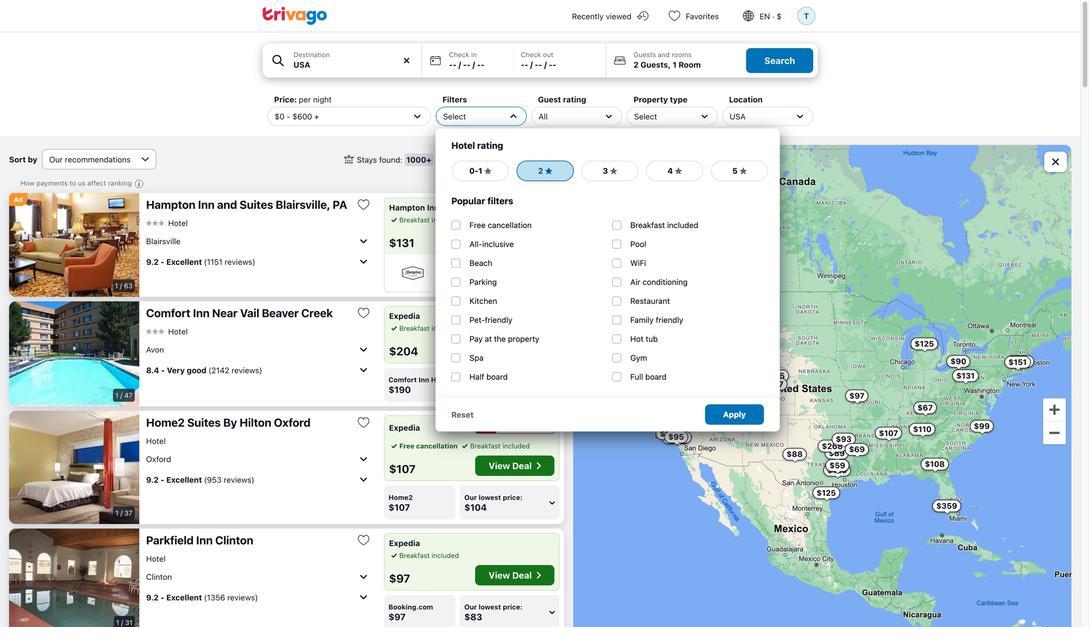 Task type: vqa. For each thing, say whether or not it's contained in the screenshot.
$495 "expedia"
no



Task type: describe. For each thing, give the bounding box(es) containing it.
home2 $107
[[389, 494, 413, 513]]

$53 button
[[697, 402, 721, 414]]

$104 button
[[656, 428, 684, 440]]

view deal button for $107
[[475, 456, 555, 476]]

1 horizontal spatial cancellation
[[488, 221, 532, 230]]

$268 button
[[818, 440, 847, 453]]

2 button
[[516, 160, 574, 182]]

very
[[167, 366, 185, 375]]

inn for hotels
[[419, 376, 429, 384]]

$107 inside button
[[879, 429, 898, 438]]

hampton inside button
[[146, 198, 196, 211]]

expedia for $204
[[389, 312, 420, 321]]

0-
[[469, 166, 479, 176]]

$215
[[766, 371, 785, 381]]

$151
[[1009, 358, 1027, 367]]

en · $
[[760, 12, 782, 21]]

type
[[670, 95, 688, 104]]

breakfast included button down the 12%
[[460, 441, 530, 452]]

at inside button
[[485, 216, 491, 224]]

0 vertical spatial hampton inn
[[389, 203, 439, 212]]

12% less than usual
[[478, 425, 552, 433]]

pay at the property inside button
[[472, 216, 533, 224]]

comfort for comfort inn hotels $190
[[389, 376, 417, 384]]

$215 button
[[762, 370, 789, 382]]

half board
[[470, 372, 508, 382]]

$239
[[666, 434, 687, 443]]

price: per night
[[274, 95, 332, 104]]

12%
[[478, 425, 493, 433]]

clear image
[[402, 56, 412, 66]]

0 vertical spatial suites
[[240, 198, 273, 211]]

tub
[[646, 335, 658, 344]]

2 inside guests and rooms 2 guests, 1 room
[[634, 60, 639, 69]]

Parking checkbox
[[452, 278, 461, 287]]

$88 button
[[783, 449, 807, 461]]

half
[[470, 372, 484, 382]]

property inside button
[[505, 216, 533, 224]]

$93 button
[[832, 433, 856, 446]]

ad button
[[9, 193, 27, 206]]

excellent for hampton
[[166, 257, 202, 267]]

37
[[124, 510, 133, 518]]

hotel button for comfort
[[146, 327, 188, 337]]

kitchen
[[470, 297, 497, 306]]

excellent for parkfield
[[166, 593, 202, 603]]

Free cancellation checkbox
[[452, 221, 461, 230]]

0 vertical spatial free
[[470, 221, 486, 230]]

1 horizontal spatial hampton
[[389, 203, 425, 212]]

2 expect from the left
[[490, 277, 512, 285]]

breakfast included button up "all-inclusive" checkbox
[[389, 215, 459, 225]]

All-inclusive checkbox
[[452, 240, 461, 249]]

$0
[[275, 112, 285, 121]]

breakfast included button up "$204"
[[389, 323, 459, 334]]

night
[[313, 95, 332, 104]]

how payments to us affect ranking
[[20, 179, 132, 187]]

$89 button
[[825, 447, 849, 460]]

reset button
[[452, 410, 474, 420]]

4 button
[[646, 160, 704, 182]]

2 at from the top
[[485, 335, 492, 344]]

gym
[[631, 353, 647, 363]]

$97 inside the booking.com $97
[[389, 612, 406, 623]]

4 deal from the top
[[512, 570, 532, 581]]

board for half board
[[487, 372, 508, 382]]

filters
[[443, 95, 467, 104]]

select for property type
[[634, 112, 657, 121]]

hampton inn image
[[389, 265, 437, 281]]

Full board checkbox
[[612, 373, 621, 382]]

breakfast included for breakfast included button below the 12%
[[470, 442, 530, 450]]

rating for guest rating
[[563, 95, 586, 104]]

en
[[760, 12, 770, 21]]

oxford inside button
[[274, 416, 311, 429]]

325
[[547, 155, 563, 164]]

4 view deal from the top
[[489, 570, 532, 581]]

us
[[78, 179, 85, 187]]

booking.com $97
[[389, 604, 433, 623]]

hampton inn and suites blairsville, pa, (blairsville, usa) image
[[9, 193, 139, 297]]

room
[[679, 60, 701, 69]]

comfort inn hotels $190
[[389, 376, 453, 395]]

trivago logo image
[[263, 7, 327, 25]]

comfort inn near vail beaver creek button
[[146, 306, 348, 320]]

usual
[[533, 425, 552, 433]]

reviews) for by
[[224, 475, 254, 485]]

view deal button for $131
[[475, 230, 555, 250]]

and inside hampton inn and suites blairsville, pa button
[[217, 198, 237, 211]]

free inside button
[[399, 442, 414, 450]]

$69 button
[[845, 444, 869, 456]]

home2 for home2 $107
[[389, 494, 413, 502]]

1 view from the top
[[489, 235, 510, 245]]

3 view from the top
[[489, 461, 510, 472]]

$89 $108
[[829, 449, 945, 469]]

conditioning
[[643, 278, 688, 287]]

rating for hotel rating
[[477, 140, 503, 151]]

recently viewed button
[[559, 0, 659, 32]]

1 for parkfield inn clinton
[[116, 619, 119, 627]]

select for filters
[[443, 112, 466, 121]]

Breakfast included checkbox
[[612, 221, 621, 230]]

booking sites searched: 325
[[456, 155, 563, 164]]

booking
[[456, 155, 486, 164]]

1 for comfort inn near vail beaver creek
[[115, 392, 118, 400]]

hilton.
[[514, 277, 535, 285]]

1 vertical spatial $97
[[389, 572, 410, 585]]

ranking
[[108, 179, 132, 187]]

$190 for comfort inn hotels $190
[[389, 385, 411, 395]]

1 vertical spatial pay
[[470, 335, 483, 344]]

oxford button
[[146, 450, 370, 468]]

near
[[212, 306, 238, 320]]

$119 button
[[627, 290, 653, 302]]

0 horizontal spatial $131
[[389, 236, 415, 250]]

all-inclusive
[[470, 240, 514, 249]]

(1151
[[204, 257, 223, 267]]

hotel for hotel button related to home2
[[146, 437, 166, 446]]

out
[[543, 51, 554, 59]]

rooms
[[672, 51, 692, 59]]

$110 button
[[909, 423, 936, 436]]

Half board checkbox
[[452, 373, 461, 382]]

$126 button
[[824, 464, 851, 477]]

$99
[[974, 422, 990, 431]]

Kitchen checkbox
[[452, 297, 461, 306]]

favorites
[[686, 12, 719, 21]]

Gym checkbox
[[612, 354, 621, 363]]

viewed
[[606, 12, 632, 21]]

and inside guests and rooms 2 guests, 1 room
[[658, 51, 670, 59]]

2 deal from the top
[[512, 343, 532, 354]]

1 vertical spatial $107
[[389, 463, 416, 476]]

our lowest price: $190
[[464, 376, 523, 395]]

$67
[[918, 403, 933, 413]]

full
[[631, 372, 643, 382]]

(2142
[[209, 366, 229, 375]]

1 vertical spatial pay at the property
[[470, 335, 540, 344]]

recently viewed
[[572, 12, 632, 21]]

apply
[[723, 410, 746, 419]]

all-
[[470, 240, 482, 249]]

$108 button
[[921, 458, 949, 471]]

breakfast included for breakfast included button on top of booking.com
[[399, 552, 459, 560]]

0 vertical spatial $125
[[915, 339, 934, 349]]

how payments to us affect ranking button
[[20, 179, 147, 191]]

Spa checkbox
[[452, 354, 461, 363]]

our for $204
[[464, 376, 477, 384]]

3 view deal from the top
[[489, 461, 532, 472]]

1 deal from the top
[[512, 235, 532, 245]]

0 vertical spatial clinton
[[215, 534, 253, 547]]

4 view from the top
[[489, 570, 510, 581]]

friendly for pet-friendly
[[485, 316, 513, 325]]

9.2 for parkfield inn clinton
[[146, 593, 159, 603]]

hotel button for home2
[[146, 436, 166, 446]]

reviews) for and
[[225, 257, 255, 267]]

breakfast for breakfast included button on top of booking.com
[[399, 552, 430, 560]]

to
[[70, 179, 76, 187]]

$151 button
[[1005, 356, 1031, 369]]

3 deal from the top
[[512, 461, 532, 472]]

9.2 for hampton inn and suites blairsville, pa
[[146, 257, 159, 267]]

4
[[668, 166, 673, 176]]

Destination search field
[[293, 59, 415, 71]]

$107 button
[[875, 427, 902, 440]]

price: for $107
[[503, 494, 523, 502]]

pa
[[333, 198, 347, 211]]

stays found: 1000+
[[357, 155, 432, 164]]

$112 button
[[666, 432, 692, 444]]

board for full board
[[646, 372, 667, 382]]

$42 button
[[651, 379, 674, 391]]

1 / 63
[[115, 282, 133, 290]]

$0 - $600 +
[[275, 112, 319, 121]]

$126
[[828, 466, 847, 475]]

popular
[[452, 196, 485, 206]]



Task type: locate. For each thing, give the bounding box(es) containing it.
0 vertical spatial $97
[[850, 391, 865, 401]]

1 vertical spatial $131
[[957, 371, 975, 381]]

2 our from the top
[[464, 494, 477, 502]]

check inside check in -- / -- / --
[[449, 51, 469, 59]]

1 for hampton inn and suites blairsville, pa
[[115, 282, 118, 290]]

sort
[[9, 155, 26, 164]]

view deal button down pet-friendly at the left
[[475, 338, 555, 359]]

friendly for family friendly
[[656, 316, 683, 325]]

than
[[516, 425, 532, 433]]

4 hotel button from the top
[[146, 554, 166, 564]]

0 vertical spatial $104
[[660, 429, 680, 439]]

0 vertical spatial excellent
[[166, 257, 202, 267]]

1 lowest from the top
[[479, 376, 501, 384]]

$600
[[293, 112, 312, 121]]

property down pet-friendly at the left
[[508, 335, 540, 344]]

1 vertical spatial cancellation
[[416, 442, 458, 450]]

free cancellation down the reset
[[399, 442, 458, 450]]

select down filters
[[443, 112, 466, 121]]

1 left 37
[[115, 510, 119, 518]]

8.4 - very good (2142 reviews)
[[146, 366, 262, 375]]

expect left hilton.
[[490, 277, 512, 285]]

price: for $97
[[503, 604, 523, 612]]

expedia down home2 $107
[[389, 539, 420, 548]]

1 vertical spatial lowest
[[479, 494, 501, 502]]

0-1
[[469, 166, 483, 176]]

1 horizontal spatial comfort
[[389, 376, 417, 384]]

at down popular filters
[[485, 216, 491, 224]]

reviews) right (1151
[[225, 257, 255, 267]]

suites up blairsville button at the top of page
[[240, 198, 273, 211]]

lowest for $97
[[479, 604, 501, 612]]

$93 $69
[[836, 435, 865, 454]]

reviews) right (953
[[224, 475, 254, 485]]

$359
[[937, 502, 958, 511]]

0 vertical spatial pay
[[472, 216, 483, 224]]

$149
[[1011, 357, 1031, 366]]

lowest for $204
[[479, 376, 501, 384]]

1 view deal from the top
[[489, 235, 532, 245]]

breakfast up "$204"
[[399, 325, 430, 333]]

2 vertical spatial $107
[[389, 502, 410, 513]]

excellent left (953
[[166, 475, 202, 485]]

cancellation inside button
[[416, 442, 458, 450]]

0 vertical spatial 9.2
[[146, 257, 159, 267]]

0 vertical spatial expedia
[[389, 312, 420, 321]]

breakfast
[[399, 216, 430, 224], [631, 221, 665, 230], [399, 325, 430, 333], [470, 442, 501, 450], [399, 552, 430, 560]]

our lowest price: $83
[[464, 604, 523, 623]]

2 vertical spatial $97
[[389, 612, 406, 623]]

0 horizontal spatial $125
[[817, 489, 836, 498]]

pay up the 'spa'
[[470, 335, 483, 344]]

the inside button
[[493, 216, 503, 224]]

hampton up blairsville
[[146, 198, 196, 211]]

lowest inside our lowest price: $83
[[479, 604, 501, 612]]

oxford up 9.2 - excellent (953 reviews)
[[146, 455, 171, 464]]

free cancellation button
[[389, 441, 458, 452]]

1 check from the left
[[449, 51, 469, 59]]

1 board from the left
[[487, 372, 508, 382]]

home2 down the very
[[146, 416, 185, 429]]

5
[[733, 166, 738, 176]]

0 vertical spatial rating
[[563, 95, 586, 104]]

better.
[[467, 277, 488, 285]]

1 horizontal spatial rating
[[563, 95, 586, 104]]

1 excellent from the top
[[166, 257, 202, 267]]

clinton down parkfield
[[146, 573, 172, 582]]

2 expedia from the top
[[389, 423, 420, 433]]

parkfield inn clinton, (clinton, usa) image
[[9, 529, 139, 628]]

reviews)
[[225, 257, 255, 267], [232, 366, 262, 375], [224, 475, 254, 485], [227, 593, 258, 603]]

friendly
[[485, 316, 513, 325], [656, 316, 683, 325]]

our
[[464, 376, 477, 384], [464, 494, 477, 502], [464, 604, 477, 612]]

WiFi checkbox
[[612, 259, 621, 268]]

63
[[124, 282, 133, 290]]

and up guests,
[[658, 51, 670, 59]]

0 horizontal spatial oxford
[[146, 455, 171, 464]]

friendly down kitchen at the left of the page
[[485, 316, 513, 325]]

1 vertical spatial comfort
[[389, 376, 417, 384]]

1 vertical spatial home2
[[389, 494, 413, 502]]

0 horizontal spatial hampton inn
[[389, 203, 439, 212]]

3 view deal button from the top
[[475, 456, 555, 476]]

inn inside comfort inn hotels $190
[[419, 376, 429, 384]]

destination
[[293, 51, 330, 59]]

2 vertical spatial price:
[[503, 604, 523, 612]]

oxford
[[274, 416, 311, 429], [146, 455, 171, 464]]

1 vertical spatial 9.2
[[146, 475, 159, 485]]

1 inside button
[[479, 166, 483, 176]]

cancellation up inclusive
[[488, 221, 532, 230]]

deal down than
[[512, 461, 532, 472]]

comfort up avon
[[146, 306, 191, 320]]

1 vertical spatial $125 button
[[813, 487, 840, 500]]

lowest
[[479, 376, 501, 384], [479, 494, 501, 502], [479, 604, 501, 612]]

$159
[[638, 322, 658, 331]]

Family friendly checkbox
[[612, 316, 621, 325]]

2 vertical spatial our
[[464, 604, 477, 612]]

1 horizontal spatial free cancellation
[[470, 221, 532, 230]]

comfort for comfort inn near vail beaver creek
[[146, 306, 191, 320]]

2 hotel button from the top
[[146, 327, 188, 337]]

property type
[[634, 95, 688, 104]]

view deal down "less"
[[489, 461, 532, 472]]

1 vertical spatial clinton
[[146, 573, 172, 582]]

price: for $204
[[503, 376, 523, 384]]

2 excellent from the top
[[166, 475, 202, 485]]

2 horizontal spatial hampton
[[444, 262, 473, 270]]

family friendly
[[631, 316, 683, 325]]

3 our from the top
[[464, 604, 477, 612]]

3 hotel button from the top
[[146, 436, 166, 446]]

breakfast included button
[[389, 215, 459, 225], [389, 323, 459, 334], [460, 441, 530, 452], [389, 551, 459, 561]]

1 vertical spatial hampton inn
[[444, 262, 485, 270]]

guests,
[[641, 60, 671, 69]]

2 price: from the top
[[503, 494, 523, 502]]

home2 suites by hilton oxford
[[146, 416, 311, 429]]

3 9.2 from the top
[[146, 593, 159, 603]]

deal down pet-friendly at the left
[[512, 343, 532, 354]]

Destination field
[[263, 44, 421, 78]]

view deal button up our lowest price: $83
[[475, 566, 555, 586]]

comfort
[[146, 306, 191, 320], [389, 376, 417, 384]]

view right the 'spa'
[[489, 343, 510, 354]]

3 lowest from the top
[[479, 604, 501, 612]]

affect
[[87, 179, 106, 187]]

less
[[499, 425, 514, 433]]

1 left 63
[[115, 282, 118, 290]]

$97 up $93
[[850, 391, 865, 401]]

expect better. expect hilton.
[[444, 277, 535, 285]]

all
[[539, 112, 548, 121]]

1 friendly from the left
[[485, 316, 513, 325]]

1 vertical spatial the
[[494, 335, 506, 344]]

5 button
[[711, 160, 769, 182]]

1 horizontal spatial $131
[[957, 371, 975, 381]]

avon
[[146, 345, 164, 354]]

$104 $268
[[660, 429, 843, 451]]

1 expect from the left
[[444, 277, 466, 285]]

0 horizontal spatial board
[[487, 372, 508, 382]]

2 board from the left
[[646, 372, 667, 382]]

our for $107
[[464, 494, 477, 502]]

0 vertical spatial $131
[[389, 236, 415, 250]]

reviews) down clinton button
[[227, 593, 258, 603]]

0 horizontal spatial free cancellation
[[399, 442, 458, 450]]

inn for clinton
[[196, 534, 213, 547]]

suites left by
[[187, 416, 221, 429]]

2 select from the left
[[634, 112, 657, 121]]

1 vertical spatial 2
[[538, 166, 543, 176]]

inn for and
[[198, 198, 215, 211]]

1000+
[[406, 155, 432, 164]]

2 lowest from the top
[[479, 494, 501, 502]]

the down pet-friendly at the left
[[494, 335, 506, 344]]

at
[[485, 216, 491, 224], [485, 335, 492, 344]]

1 at from the top
[[485, 216, 491, 224]]

hotel for hotel rating
[[452, 140, 475, 151]]

1 horizontal spatial 2
[[634, 60, 639, 69]]

view deal down pay at the property button
[[489, 235, 532, 245]]

breakfast included button up booking.com
[[389, 551, 459, 561]]

$58 button
[[826, 460, 850, 472]]

check for check out -- / -- / --
[[521, 51, 541, 59]]

hotels
[[431, 376, 453, 384]]

0 horizontal spatial $190
[[389, 385, 411, 395]]

0 horizontal spatial 2
[[538, 166, 543, 176]]

price: inside our lowest price: $190
[[503, 376, 523, 384]]

wifi
[[631, 259, 646, 268]]

-
[[449, 60, 453, 69], [453, 60, 457, 69], [463, 60, 467, 69], [467, 60, 471, 69], [477, 60, 481, 69], [481, 60, 485, 69], [521, 60, 525, 69], [525, 60, 528, 69], [535, 60, 539, 69], [539, 60, 542, 69], [549, 60, 553, 69], [553, 60, 556, 69], [287, 112, 290, 121], [161, 257, 164, 267], [161, 366, 165, 375], [161, 475, 164, 485], [161, 593, 164, 603]]

1 vertical spatial suites
[[187, 416, 221, 429]]

reviews) for clinton
[[227, 593, 258, 603]]

$59
[[830, 461, 846, 470]]

breakfast included up booking.com
[[399, 552, 459, 560]]

Beach checkbox
[[452, 259, 461, 268]]

breakfast down the 12%
[[470, 442, 501, 450]]

$97 down booking.com
[[389, 612, 406, 623]]

home2 inside button
[[146, 416, 185, 429]]

breakfast included
[[399, 216, 459, 224], [631, 221, 699, 230], [399, 325, 459, 333], [470, 442, 530, 450], [399, 552, 459, 560]]

$97 up booking.com
[[389, 572, 410, 585]]

breakfast for breakfast included button below the 12%
[[470, 442, 501, 450]]

0 vertical spatial free cancellation
[[470, 221, 532, 230]]

view down pay at the property button
[[489, 235, 510, 245]]

stays
[[357, 155, 377, 164]]

comfort inside comfort inn hotels $190
[[389, 376, 417, 384]]

2 vertical spatial expedia
[[389, 539, 420, 548]]

1 horizontal spatial home2
[[389, 494, 413, 502]]

0 horizontal spatial suites
[[187, 416, 221, 429]]

lowest inside our lowest price: $104
[[479, 494, 501, 502]]

guest
[[538, 95, 561, 104]]

$190 down "$204"
[[389, 385, 411, 395]]

hampton up parking option
[[444, 262, 473, 270]]

check left in
[[449, 51, 469, 59]]

rating right guest
[[563, 95, 586, 104]]

2 inside button
[[538, 166, 543, 176]]

0-1 button
[[452, 160, 510, 182]]

1 horizontal spatial free
[[470, 221, 486, 230]]

9.2 for home2 suites by hilton oxford
[[146, 475, 159, 485]]

Restaurant checkbox
[[612, 297, 621, 306]]

1 select from the left
[[443, 112, 466, 121]]

0 vertical spatial oxford
[[274, 416, 311, 429]]

1 vertical spatial price:
[[503, 494, 523, 502]]

2 9.2 from the top
[[146, 475, 159, 485]]

creek
[[301, 306, 333, 320]]

deal down pay at the property button
[[512, 235, 532, 245]]

breakfast included for breakfast included button above "all-inclusive" checkbox
[[399, 216, 459, 224]]

price: inside our lowest price: $83
[[503, 604, 523, 612]]

1 9.2 from the top
[[146, 257, 159, 267]]

spa
[[470, 353, 484, 363]]

comfort inside 'button'
[[146, 306, 191, 320]]

expedia for $97
[[389, 539, 420, 548]]

pay
[[472, 216, 483, 224], [470, 335, 483, 344]]

breakfast up pool
[[631, 221, 665, 230]]

home2 suites by hilton oxford, (oxford, usa) image
[[9, 411, 139, 525]]

0 vertical spatial $125 button
[[911, 338, 938, 350]]

view up our lowest price: $104
[[489, 461, 510, 472]]

2 down guests
[[634, 60, 639, 69]]

home2 for home2 suites by hilton oxford
[[146, 416, 185, 429]]

1 horizontal spatial suites
[[240, 198, 273, 211]]

t
[[804, 11, 809, 21]]

0 horizontal spatial home2
[[146, 416, 185, 429]]

1 $190 from the left
[[389, 385, 411, 395]]

0 horizontal spatial expect
[[444, 277, 466, 285]]

sort by
[[9, 155, 37, 164]]

view deal button down pay at the property button
[[475, 230, 555, 250]]

0 vertical spatial lowest
[[479, 376, 501, 384]]

and up blairsville button at the top of page
[[217, 198, 237, 211]]

in
[[471, 51, 477, 59]]

map region
[[573, 145, 1072, 628]]

our inside our lowest price: $190
[[464, 376, 477, 384]]

expect down beach checkbox on the left of the page
[[444, 277, 466, 285]]

2 friendly from the left
[[656, 316, 683, 325]]

hampton inn up parking option
[[444, 262, 485, 270]]

reviews) down avon "button"
[[232, 366, 262, 375]]

$131 down the $90 button
[[957, 371, 975, 381]]

good
[[187, 366, 207, 375]]

our for $97
[[464, 604, 477, 612]]

breakfast included down "less"
[[470, 442, 530, 450]]

home2
[[146, 416, 185, 429], [389, 494, 413, 502]]

pay at the property down filters on the top left of the page
[[472, 216, 533, 224]]

2 check from the left
[[521, 51, 541, 59]]

$190 for our lowest price: $190
[[464, 385, 487, 395]]

1 left 47
[[115, 392, 118, 400]]

view deal down pet-friendly at the left
[[489, 343, 532, 354]]

(953
[[204, 475, 222, 485]]

free cancellation up inclusive
[[470, 221, 532, 230]]

1 down booking
[[479, 166, 483, 176]]

home2 down free cancellation button
[[389, 494, 413, 502]]

1 horizontal spatial $104
[[660, 429, 680, 439]]

Air conditioning checkbox
[[612, 278, 621, 287]]

check inside check out -- / -- / --
[[521, 51, 541, 59]]

view deal button for $97
[[475, 566, 555, 586]]

breakfast included up "all-inclusive" checkbox
[[399, 216, 459, 224]]

breakfast included up the pay at the property option
[[399, 325, 459, 333]]

breakfast up booking.com
[[399, 552, 430, 560]]

our inside our lowest price: $83
[[464, 604, 477, 612]]

included
[[432, 216, 459, 224], [667, 221, 699, 230], [432, 325, 459, 333], [503, 442, 530, 450], [432, 552, 459, 560]]

+
[[314, 112, 319, 121]]

comfort inn near vail beaver creek, (avon, usa) image
[[9, 302, 139, 407]]

2 view deal from the top
[[489, 343, 532, 354]]

1 vertical spatial $104
[[464, 502, 487, 513]]

1 vertical spatial our
[[464, 494, 477, 502]]

$53
[[701, 403, 717, 413]]

pay down popular filters
[[472, 216, 483, 224]]

1 view deal button from the top
[[475, 230, 555, 250]]

3 excellent from the top
[[166, 593, 202, 603]]

breakfast left free cancellation "checkbox"
[[399, 216, 430, 224]]

3 price: from the top
[[503, 604, 523, 612]]

1 / 47
[[115, 392, 133, 400]]

$89
[[829, 449, 845, 458]]

board right half
[[487, 372, 508, 382]]

check left out
[[521, 51, 541, 59]]

$112
[[670, 433, 688, 442]]

our lowest price: $104
[[464, 494, 523, 513]]

parkfield inn clinton button
[[146, 534, 348, 548]]

$90
[[951, 357, 967, 366]]

0 horizontal spatial $125 button
[[813, 487, 840, 500]]

2 view from the top
[[489, 343, 510, 354]]

1 vertical spatial free cancellation
[[399, 442, 458, 450]]

comfort down "$204"
[[389, 376, 417, 384]]

favorites link
[[659, 0, 733, 32]]

$190 inside our lowest price: $190
[[464, 385, 487, 395]]

$95
[[668, 433, 684, 442]]

2 vertical spatial excellent
[[166, 593, 202, 603]]

home2 suites by hilton oxford button
[[146, 416, 348, 430]]

inn inside 'button'
[[193, 306, 210, 320]]

expedia up free cancellation button
[[389, 423, 420, 433]]

0 vertical spatial the
[[493, 216, 503, 224]]

hampton inn down '1000+'
[[389, 203, 439, 212]]

1 vertical spatial $125
[[817, 489, 836, 498]]

hotel button for parkfield
[[146, 554, 166, 564]]

1 our from the top
[[464, 376, 477, 384]]

lowest inside our lowest price: $190
[[479, 376, 501, 384]]

1 inside guests and rooms 2 guests, 1 room
[[673, 60, 677, 69]]

check for check in -- / -- / --
[[449, 51, 469, 59]]

/
[[459, 60, 461, 69], [473, 60, 475, 69], [530, 60, 533, 69], [544, 60, 547, 69], [120, 282, 122, 290], [120, 392, 122, 400], [120, 510, 123, 518], [121, 619, 123, 627]]

the down filters on the top left of the page
[[493, 216, 503, 224]]

0 vertical spatial property
[[505, 216, 533, 224]]

$97 inside button
[[850, 391, 865, 401]]

1 vertical spatial free
[[399, 442, 414, 450]]

oxford inside "button"
[[146, 455, 171, 464]]

en · $ button
[[733, 0, 795, 32]]

0 vertical spatial home2
[[146, 416, 185, 429]]

price: inside our lowest price: $104
[[503, 494, 523, 502]]

rating up sites
[[477, 140, 503, 151]]

0 vertical spatial $107
[[879, 429, 898, 438]]

$104 inside our lowest price: $104
[[464, 502, 487, 513]]

deal
[[512, 235, 532, 245], [512, 343, 532, 354], [512, 461, 532, 472], [512, 570, 532, 581]]

avon button
[[146, 341, 370, 359]]

1 vertical spatial oxford
[[146, 455, 171, 464]]

0 horizontal spatial comfort
[[146, 306, 191, 320]]

excellent left (1356 on the left
[[166, 593, 202, 603]]

0 horizontal spatial cancellation
[[416, 442, 458, 450]]

$131 inside button
[[957, 371, 975, 381]]

Pool checkbox
[[612, 240, 621, 249]]

1 price: from the top
[[503, 376, 523, 384]]

inn for near
[[193, 306, 210, 320]]

0 horizontal spatial rating
[[477, 140, 503, 151]]

1 horizontal spatial oxford
[[274, 416, 311, 429]]

1 down rooms
[[673, 60, 677, 69]]

$107 inside home2 $107
[[389, 502, 410, 513]]

1 horizontal spatial friendly
[[656, 316, 683, 325]]

1 expedia from the top
[[389, 312, 420, 321]]

2 vertical spatial 9.2
[[146, 593, 159, 603]]

2 down searched:
[[538, 166, 543, 176]]

1 vertical spatial and
[[217, 198, 237, 211]]

1 vertical spatial rating
[[477, 140, 503, 151]]

Pay at the property checkbox
[[452, 335, 461, 344]]

cancellation down reset button
[[416, 442, 458, 450]]

breakfast for breakfast included button above "$204"
[[399, 325, 430, 333]]

1 horizontal spatial expect
[[490, 277, 512, 285]]

1 horizontal spatial select
[[634, 112, 657, 121]]

1 horizontal spatial clinton
[[215, 534, 253, 547]]

1 horizontal spatial and
[[658, 51, 670, 59]]

0 horizontal spatial check
[[449, 51, 469, 59]]

1 hotel button from the top
[[146, 218, 188, 228]]

0 vertical spatial and
[[658, 51, 670, 59]]

0 horizontal spatial $104
[[464, 502, 487, 513]]

view up our lowest price: $83
[[489, 570, 510, 581]]

view
[[489, 235, 510, 245], [489, 343, 510, 354], [489, 461, 510, 472], [489, 570, 510, 581]]

inclusive
[[482, 240, 514, 249]]

hampton down '1000+'
[[389, 203, 425, 212]]

friendly up tub
[[656, 316, 683, 325]]

excellent for home2
[[166, 475, 202, 485]]

hotel for hotel button corresponding to parkfield
[[146, 554, 166, 564]]

beaver
[[262, 306, 299, 320]]

$99 button
[[970, 420, 994, 433]]

0 vertical spatial our
[[464, 376, 477, 384]]

$131 up hampton inn image
[[389, 236, 415, 250]]

excellent left (1151
[[166, 257, 202, 267]]

pay inside button
[[472, 216, 483, 224]]

0 vertical spatial 2
[[634, 60, 639, 69]]

breakfast included for breakfast included button above "$204"
[[399, 325, 459, 333]]

0 vertical spatial pay at the property
[[472, 216, 533, 224]]

free cancellation inside button
[[399, 442, 458, 450]]

1 horizontal spatial board
[[646, 372, 667, 382]]

view deal up our lowest price: $83
[[489, 570, 532, 581]]

1 vertical spatial property
[[508, 335, 540, 344]]

0 horizontal spatial hampton
[[146, 198, 196, 211]]

47
[[124, 392, 133, 400]]

$190 inside comfort inn hotels $190
[[389, 385, 411, 395]]

0 vertical spatial comfort
[[146, 306, 191, 320]]

our inside our lowest price: $104
[[464, 494, 477, 502]]

0 horizontal spatial free
[[399, 442, 414, 450]]

3 expedia from the top
[[389, 539, 420, 548]]

and
[[658, 51, 670, 59], [217, 198, 237, 211]]

lowest for $107
[[479, 494, 501, 502]]

expedia up "$204"
[[389, 312, 420, 321]]

expect
[[444, 277, 466, 285], [490, 277, 512, 285]]

$190 down half
[[464, 385, 487, 395]]

1 for home2 suites by hilton oxford
[[115, 510, 119, 518]]

2 view deal button from the top
[[475, 338, 555, 359]]

select down property
[[634, 112, 657, 121]]

oxford right hilton
[[274, 416, 311, 429]]

clinton up clinton button
[[215, 534, 253, 547]]

·
[[772, 12, 775, 21]]

breakfast for breakfast included button above "all-inclusive" checkbox
[[399, 216, 430, 224]]

0 horizontal spatial clinton
[[146, 573, 172, 582]]

board right full
[[646, 372, 667, 382]]

found:
[[379, 155, 403, 164]]

view deal button for $204
[[475, 338, 555, 359]]

1 horizontal spatial $125
[[915, 339, 934, 349]]

1 horizontal spatial hampton inn
[[444, 262, 485, 270]]

$104
[[660, 429, 680, 439], [464, 502, 487, 513]]

blairsville
[[146, 237, 181, 246]]

1 left 31
[[116, 619, 119, 627]]

1 horizontal spatial $190
[[464, 385, 487, 395]]

pay at the property down pet-friendly at the left
[[470, 335, 540, 344]]

breakfast included up pool
[[631, 221, 699, 230]]

1 horizontal spatial check
[[521, 51, 541, 59]]

Hot tub checkbox
[[612, 335, 621, 344]]

4 view deal button from the top
[[475, 566, 555, 586]]

view deal button down 12% less than usual
[[475, 456, 555, 476]]

property
[[505, 216, 533, 224], [508, 335, 540, 344]]

$107
[[879, 429, 898, 438], [389, 463, 416, 476], [389, 502, 410, 513]]

$104 inside $104 $268
[[660, 429, 680, 439]]

2 $190 from the left
[[464, 385, 487, 395]]

property down filters on the top left of the page
[[505, 216, 533, 224]]

deal up our lowest price: $83
[[512, 570, 532, 581]]

at down pet-friendly at the left
[[485, 335, 492, 344]]

Pet-friendly checkbox
[[452, 316, 461, 325]]



